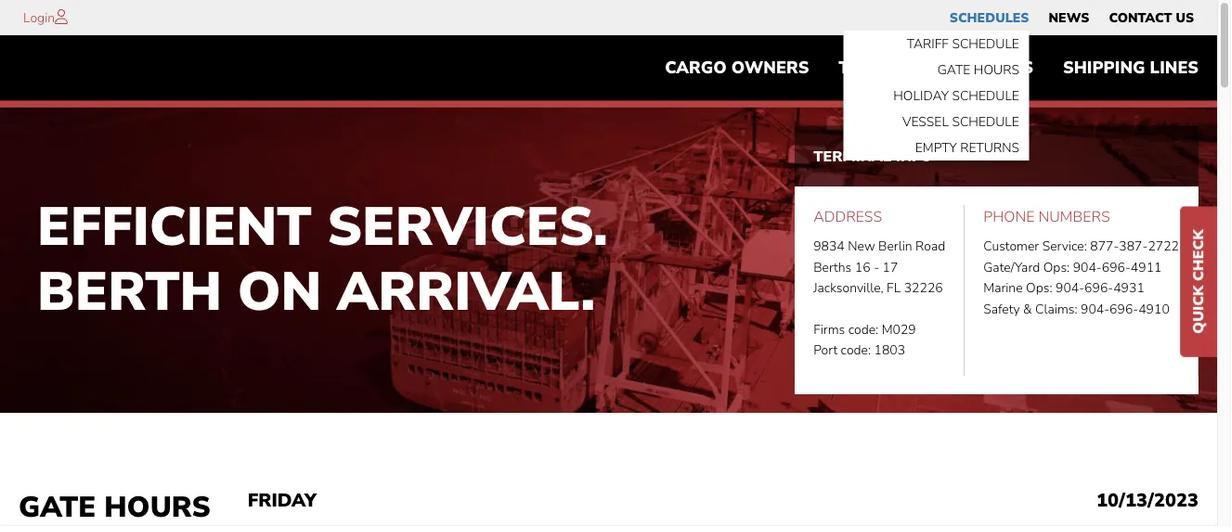 Task type: describe. For each thing, give the bounding box(es) containing it.
hours
[[974, 61, 1019, 78]]

quick check
[[1189, 229, 1208, 334]]

4931
[[1113, 279, 1145, 297]]

firms
[[814, 321, 845, 339]]

gate/yard
[[984, 259, 1040, 276]]

login link
[[23, 9, 55, 26]]

17
[[883, 259, 898, 276]]

returns
[[960, 139, 1019, 156]]

customer service: 877-387-2722 gate/yard ops: 904-696-4911 marine ops: 904-696-4931 safety & claims: 904-696-4910
[[984, 238, 1179, 318]]

1 vertical spatial ops:
[[1026, 279, 1052, 297]]

0 vertical spatial ops:
[[1043, 259, 1070, 276]]

check
[[1189, 229, 1208, 281]]

&
[[1023, 300, 1032, 318]]

4910
[[1139, 300, 1170, 318]]

menu bar containing cargo owners
[[650, 49, 1214, 87]]

schedules tariff schedule gate hours holiday schedule vessel schedule empty returns
[[893, 9, 1029, 156]]

1 vertical spatial code:
[[841, 342, 871, 359]]

quick
[[1189, 286, 1208, 334]]

us
[[1176, 9, 1194, 26]]

login
[[23, 9, 55, 26]]

quick check link
[[1180, 206, 1217, 357]]

customer
[[984, 238, 1039, 255]]

trucking companies
[[839, 56, 1033, 79]]

holiday schedule link
[[843, 83, 1029, 109]]

vessel schedule link
[[843, 109, 1029, 135]]

jacksonville,
[[814, 279, 884, 297]]

9834 new berlin road berths 16 - 17 jacksonville, fl 32226
[[814, 238, 945, 297]]

arrival.
[[337, 256, 595, 329]]

friday
[[248, 488, 317, 513]]

shipping lines
[[1063, 56, 1199, 79]]

terminal info
[[814, 146, 932, 166]]

trucking
[[839, 56, 928, 79]]

tariff
[[907, 35, 949, 52]]

2 vertical spatial 696-
[[1110, 300, 1139, 318]]

safety
[[984, 300, 1020, 318]]

32226
[[904, 279, 943, 297]]

1803
[[874, 342, 905, 359]]

efficient services. berth on arrival.
[[37, 191, 608, 329]]

empty
[[915, 139, 957, 156]]

2722
[[1148, 238, 1179, 255]]

firms code:  m029 port code:  1803
[[814, 321, 916, 359]]

m029
[[882, 321, 916, 339]]

1 vertical spatial 904-
[[1056, 279, 1085, 297]]

tariff schedule link
[[843, 31, 1029, 57]]

0 vertical spatial 696-
[[1102, 259, 1131, 276]]

road
[[916, 238, 945, 255]]

16
[[855, 259, 871, 276]]

services.
[[327, 191, 608, 264]]

berth
[[37, 256, 222, 329]]

terminal
[[814, 146, 892, 166]]

shipping
[[1063, 56, 1145, 79]]

0 vertical spatial 904-
[[1073, 259, 1102, 276]]

3 schedule from the top
[[952, 113, 1019, 130]]

2 vertical spatial 904-
[[1081, 300, 1110, 318]]



Task type: locate. For each thing, give the bounding box(es) containing it.
menu bar
[[843, 5, 1204, 161], [650, 49, 1214, 87]]

0 vertical spatial code:
[[848, 321, 879, 339]]

fl
[[887, 279, 901, 297]]

gate
[[938, 61, 971, 78]]

schedules
[[950, 9, 1029, 26]]

lines
[[1150, 56, 1199, 79]]

gate hours link
[[843, 57, 1029, 83]]

code: up 1803
[[848, 321, 879, 339]]

schedule up companies
[[952, 35, 1019, 52]]

service:
[[1042, 238, 1087, 255]]

on
[[237, 256, 322, 329]]

info
[[896, 146, 932, 166]]

904- up claims:
[[1056, 279, 1085, 297]]

cargo owners link
[[650, 49, 824, 87]]

schedule
[[952, 35, 1019, 52], [952, 87, 1019, 104], [952, 113, 1019, 130]]

code:
[[848, 321, 879, 339], [841, 342, 871, 359]]

port
[[814, 342, 838, 359]]

877-
[[1090, 238, 1119, 255]]

-
[[874, 259, 879, 276]]

berlin
[[878, 238, 912, 255]]

387-
[[1119, 238, 1148, 255]]

schedule down companies
[[952, 87, 1019, 104]]

menu
[[843, 31, 1029, 161]]

phone
[[984, 207, 1035, 227]]

vessel
[[902, 113, 949, 130]]

berths
[[814, 259, 852, 276]]

schedules link
[[950, 5, 1029, 31]]

code: right port in the right of the page
[[841, 342, 871, 359]]

menu inside menu bar
[[843, 31, 1029, 161]]

1 vertical spatial 696-
[[1085, 279, 1113, 297]]

news link
[[1049, 5, 1090, 31]]

contact
[[1109, 9, 1172, 26]]

schedule up returns
[[952, 113, 1019, 130]]

numbers
[[1039, 207, 1110, 227]]

contact us
[[1109, 9, 1194, 26]]

10/13/2023
[[1097, 488, 1199, 513]]

ops: up &
[[1026, 279, 1052, 297]]

0 vertical spatial schedule
[[952, 35, 1019, 52]]

owners
[[731, 56, 809, 79]]

marine
[[984, 279, 1023, 297]]

new
[[848, 238, 875, 255]]

cargo owners
[[665, 56, 809, 79]]

trucking companies link
[[824, 49, 1048, 87]]

address
[[814, 207, 882, 227]]

user image
[[55, 9, 68, 24]]

904- right claims:
[[1081, 300, 1110, 318]]

2 vertical spatial schedule
[[952, 113, 1019, 130]]

schedules menu item
[[843, 5, 1029, 161]]

companies
[[932, 56, 1033, 79]]

9834
[[814, 238, 845, 255]]

1 schedule from the top
[[952, 35, 1019, 52]]

2 schedule from the top
[[952, 87, 1019, 104]]

cargo
[[665, 56, 727, 79]]

1 vertical spatial schedule
[[952, 87, 1019, 104]]

904- down 877- on the top of the page
[[1073, 259, 1102, 276]]

claims:
[[1035, 300, 1078, 318]]

empty returns link
[[843, 135, 1029, 161]]

ops:
[[1043, 259, 1070, 276], [1026, 279, 1052, 297]]

4911
[[1131, 259, 1162, 276]]

phone numbers
[[984, 207, 1110, 227]]

contact us link
[[1109, 5, 1194, 31]]

shipping lines link
[[1048, 49, 1214, 87]]

menu bar containing schedules tariff schedule gate hours holiday schedule vessel schedule empty returns
[[843, 5, 1204, 161]]

efficient
[[37, 191, 312, 264]]

holiday
[[893, 87, 949, 104]]

696-
[[1102, 259, 1131, 276], [1085, 279, 1113, 297], [1110, 300, 1139, 318]]

ops: down service:
[[1043, 259, 1070, 276]]

904-
[[1073, 259, 1102, 276], [1056, 279, 1085, 297], [1081, 300, 1110, 318]]

menu containing tariff schedule
[[843, 31, 1029, 161]]

news
[[1049, 9, 1090, 26]]



Task type: vqa. For each thing, say whether or not it's contained in the screenshot.
904-
yes



